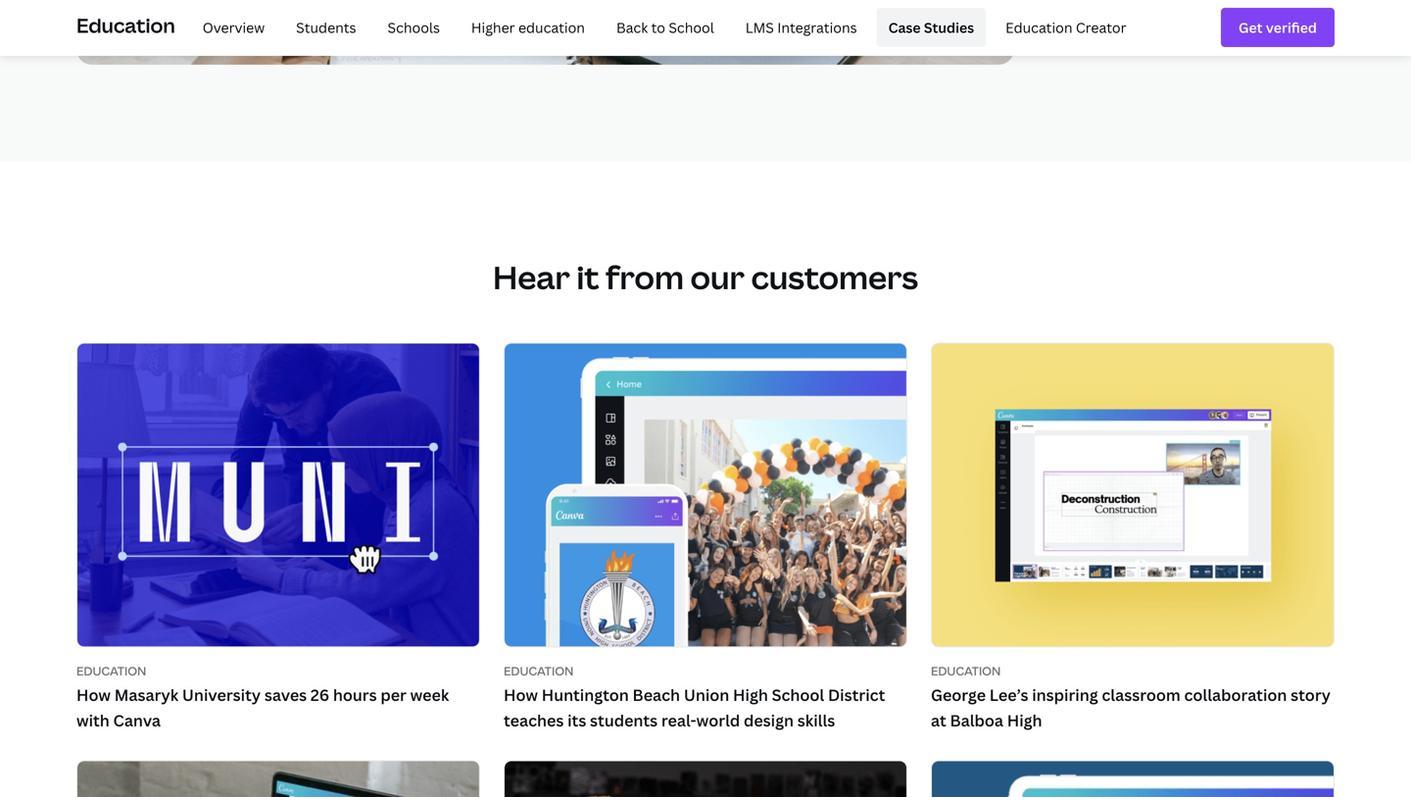 Task type: locate. For each thing, give the bounding box(es) containing it.
education element
[[76, 0, 1335, 55]]

education how masaryk university saves 26 hours per week with canva
[[76, 663, 449, 731]]

education inside education how huntington beach union high school district teaches its students real-world design skills
[[504, 663, 574, 679]]

0 horizontal spatial school
[[669, 18, 714, 37]]

skills
[[798, 710, 836, 731]]

george
[[931, 684, 986, 706]]

lms
[[746, 18, 774, 37]]

0 horizontal spatial high
[[733, 684, 768, 706]]

hear it from our customers
[[493, 256, 919, 299]]

schools
[[388, 18, 440, 37]]

menu bar
[[183, 8, 1139, 47]]

students
[[590, 710, 658, 731]]

education inside 'education how masaryk university saves 26 hours per week with canva'
[[76, 663, 146, 679]]

union
[[684, 684, 730, 706]]

how inside 'education how masaryk university saves 26 hours per week with canva'
[[76, 684, 111, 706]]

higher
[[472, 18, 515, 37]]

menu bar inside education element
[[183, 8, 1139, 47]]

education for education creator
[[1006, 18, 1073, 37]]

higher education link
[[460, 8, 597, 47]]

hours
[[333, 684, 377, 706]]

high up design
[[733, 684, 768, 706]]

classroom
[[1102, 684, 1181, 706]]

education creator
[[1006, 18, 1127, 37]]

education
[[519, 18, 585, 37]]

lee's
[[990, 684, 1029, 706]]

how inside education how huntington beach union high school district teaches its students real-world design skills
[[504, 684, 538, 706]]

case studies
[[889, 18, 975, 37]]

canva design files shown in desktop and mobile interfaces image
[[505, 761, 907, 797]]

education
[[76, 12, 175, 39], [1006, 18, 1073, 37], [76, 663, 146, 679], [504, 663, 574, 679], [931, 663, 1001, 679]]

students
[[296, 18, 356, 37]]

1 horizontal spatial how
[[504, 684, 538, 706]]

to
[[652, 18, 666, 37]]

school
[[669, 18, 714, 37], [772, 684, 825, 706]]

back to school link
[[605, 8, 726, 47]]

education creator link
[[994, 8, 1139, 47]]

canva
[[113, 710, 161, 731]]

story
[[1291, 684, 1331, 706]]

university
[[182, 684, 261, 706]]

it
[[577, 256, 600, 299]]

per
[[381, 684, 407, 706]]

1 horizontal spatial high
[[1008, 710, 1043, 731]]

get verified image
[[1239, 16, 1318, 38]]

high down lee's
[[1008, 710, 1043, 731]]

menu bar containing overview
[[183, 8, 1139, 47]]

studies
[[924, 18, 975, 37]]

high
[[733, 684, 768, 706], [1008, 710, 1043, 731]]

education inside education george lee's inspiring classroom collaboration story at balboa high
[[931, 663, 1001, 679]]

at
[[931, 710, 947, 731]]

real-
[[662, 710, 697, 731]]

0 vertical spatial school
[[669, 18, 714, 37]]

school up skills
[[772, 684, 825, 706]]

how up with
[[76, 684, 111, 706]]

school right the to
[[669, 18, 714, 37]]

how
[[76, 684, 111, 706], [504, 684, 538, 706]]

inspiring
[[1033, 684, 1099, 706]]

beach
[[633, 684, 680, 706]]

overview link
[[191, 8, 277, 47]]

2 how from the left
[[504, 684, 538, 706]]

1 horizontal spatial school
[[772, 684, 825, 706]]

case studies link
[[877, 8, 986, 47]]

how up teaches
[[504, 684, 538, 706]]

1 how from the left
[[76, 684, 111, 706]]

1 vertical spatial school
[[772, 684, 825, 706]]

0 vertical spatial high
[[733, 684, 768, 706]]

0 horizontal spatial how
[[76, 684, 111, 706]]

lms integrations link
[[734, 8, 869, 47]]

overview
[[203, 18, 265, 37]]

higher education
[[472, 18, 585, 37]]

1 vertical spatial high
[[1008, 710, 1043, 731]]



Task type: describe. For each thing, give the bounding box(es) containing it.
huntington
[[542, 684, 629, 706]]

education for education how masaryk university saves 26 hours per week with canva
[[76, 663, 146, 679]]

customers
[[751, 256, 919, 299]]

leander school district thumbnail image
[[932, 761, 1334, 797]]

world
[[697, 710, 740, 731]]

education for education george lee's inspiring classroom collaboration story at balboa high
[[931, 663, 1001, 679]]

high inside education how huntington beach union high school district teaches its students real-world design skills
[[733, 684, 768, 706]]

design
[[744, 710, 794, 731]]

hear
[[493, 256, 570, 299]]

lms integrations
[[746, 18, 857, 37]]

students link
[[284, 8, 368, 47]]

high inside education george lee's inspiring classroom collaboration story at balboa high
[[1008, 710, 1043, 731]]

case
[[889, 18, 921, 37]]

balboa
[[950, 710, 1004, 731]]

school inside "link"
[[669, 18, 714, 37]]

teaches
[[504, 710, 564, 731]]

26
[[311, 684, 330, 706]]

how for how masaryk university saves 26 hours per week with canva
[[76, 684, 111, 706]]

week
[[410, 684, 449, 706]]

from
[[606, 256, 684, 299]]

saves
[[265, 684, 307, 706]]

our
[[691, 256, 745, 299]]

creator
[[1076, 18, 1127, 37]]

education how huntington beach union high school district teaches its students real-world design skills
[[504, 663, 886, 731]]

school inside education how huntington beach union high school district teaches its students real-world design skills
[[772, 684, 825, 706]]

collaboration
[[1185, 684, 1288, 706]]

integrations
[[778, 18, 857, 37]]

back to school
[[617, 18, 714, 37]]

back
[[617, 18, 648, 37]]

education for education how huntington beach union high school district teaches its students real-world design skills
[[504, 663, 574, 679]]

district
[[828, 684, 886, 706]]

masaryk
[[114, 684, 179, 706]]

how for how huntington beach union high school district teaches its students real-world design skills
[[504, 684, 538, 706]]

schools link
[[376, 8, 452, 47]]

its
[[568, 710, 587, 731]]

education george lee's inspiring classroom collaboration story at balboa high
[[931, 663, 1331, 731]]

with
[[76, 710, 110, 731]]

education for education
[[76, 12, 175, 39]]



Task type: vqa. For each thing, say whether or not it's contained in the screenshot.
the Team 1 Icon
no



